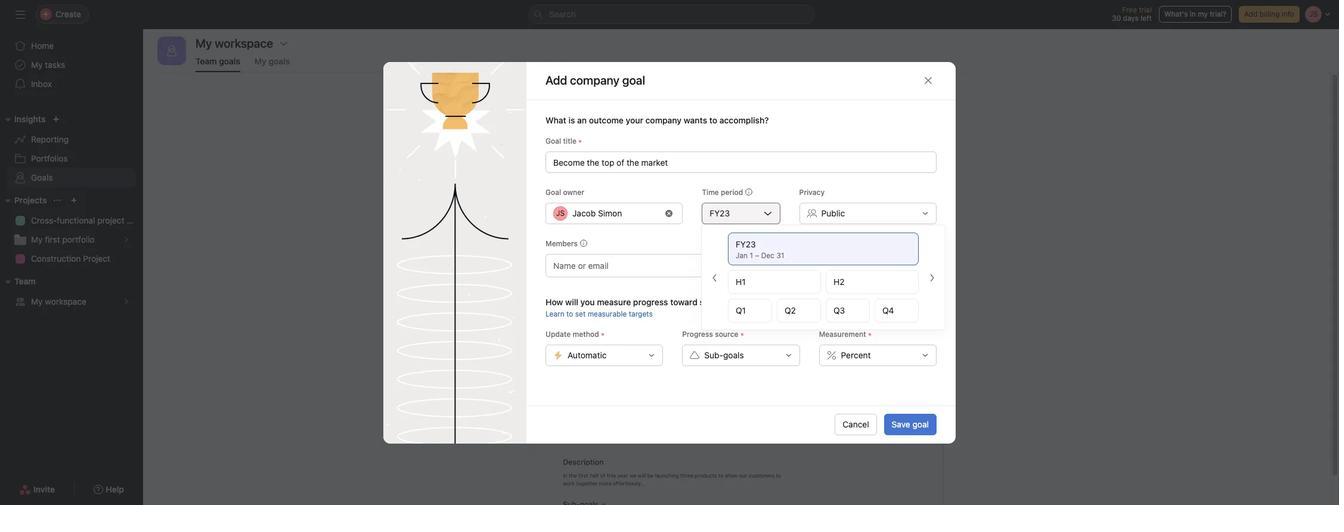 Task type: vqa. For each thing, say whether or not it's contained in the screenshot.
fourth Mark complete checkbox
no



Task type: describe. For each thing, give the bounding box(es) containing it.
save
[[892, 419, 911, 429]]

you
[[581, 297, 595, 307]]

what
[[546, 115, 567, 125]]

goals for team goals
[[219, 56, 240, 66]]

info
[[1282, 10, 1295, 18]]

sub-goals button
[[682, 344, 800, 366]]

add top-level goals to help teams prioritize and connect work to your organization's objectives.
[[588, 160, 886, 185]]

required image for sub-goals
[[739, 331, 746, 338]]

required image
[[866, 331, 874, 338]]

teams element
[[0, 271, 143, 314]]

required image for automatic
[[599, 331, 606, 338]]

Name or email text field
[[553, 258, 618, 272]]

percent button
[[819, 344, 937, 366]]

h1
[[736, 277, 746, 287]]

free trial 30 days left
[[1112, 5, 1152, 23]]

my tasks
[[31, 60, 65, 70]]

help
[[685, 160, 704, 171]]

prioritize
[[735, 160, 773, 171]]

what's in my trial?
[[1165, 10, 1227, 18]]

invite
[[33, 484, 55, 494]]

plan
[[127, 215, 143, 225]]

invite button
[[11, 479, 63, 500]]

1
[[750, 251, 753, 260]]

sub-goals
[[705, 350, 744, 360]]

construction
[[31, 253, 81, 264]]

next year image
[[927, 273, 937, 282]]

31
[[777, 251, 785, 260]]

q2
[[785, 305, 796, 315]]

my goals
[[255, 56, 290, 66]]

set
[[575, 309, 586, 318]]

goal for goal owner
[[546, 188, 561, 197]]

my workspace
[[196, 36, 273, 50]]

update method
[[546, 330, 599, 338]]

progress source
[[682, 330, 739, 338]]

add for add top-level goals to help teams prioritize and connect work to your organization's objectives.
[[588, 160, 605, 171]]

team for team goals
[[196, 56, 217, 66]]

will
[[565, 297, 579, 307]]

remove image
[[666, 210, 673, 217]]

projects
[[14, 195, 47, 205]]

my for my tasks
[[31, 60, 43, 70]]

goal for save goal
[[913, 419, 929, 429]]

goal for goal title
[[546, 136, 561, 145]]

goals
[[31, 172, 53, 183]]

source
[[715, 330, 739, 338]]

my goals link
[[255, 56, 290, 72]]

q1
[[736, 305, 746, 315]]

title
[[563, 136, 577, 145]]

automatic
[[568, 350, 607, 360]]

cross-functional project plan link
[[7, 211, 143, 230]]

close this dialog image
[[924, 76, 933, 85]]

trial
[[1139, 5, 1152, 14]]

measurement
[[819, 330, 866, 338]]

measure
[[597, 297, 631, 307]]

cancel
[[843, 419, 869, 429]]

dec
[[761, 251, 775, 260]]

first
[[45, 234, 60, 245]]

how will you measure progress toward success? learn to set measurable targets
[[546, 297, 736, 318]]

insights
[[14, 114, 46, 124]]

period
[[721, 188, 743, 197]]

js
[[556, 208, 565, 217]]

jacob simon
[[573, 208, 622, 218]]

time period
[[702, 188, 743, 197]]

public
[[822, 208, 845, 218]]

hide sidebar image
[[16, 10, 25, 19]]

level
[[626, 160, 646, 171]]

functional
[[57, 215, 95, 225]]

fy23 for fy23 jan 1 – dec 31
[[736, 239, 756, 249]]

automatic button
[[546, 344, 663, 366]]

left
[[1141, 14, 1152, 23]]

how
[[546, 297, 563, 307]]

goals inside "add top-level goals to help teams prioritize and connect work to your organization's objectives."
[[649, 160, 672, 171]]

connect
[[794, 160, 830, 171]]

percent
[[841, 350, 871, 360]]

1 horizontal spatial to
[[674, 160, 683, 171]]

and inside "add top-level goals to help teams prioritize and connect work to your organization's objectives."
[[776, 160, 792, 171]]

30
[[1112, 14, 1121, 23]]

insights button
[[0, 112, 46, 126]]

to inside how will you measure progress toward success? learn to set measurable targets
[[567, 309, 573, 318]]

what's in my trial? button
[[1159, 6, 1232, 23]]

construction project
[[31, 253, 110, 264]]

your inside "add top-level goals to help teams prioritize and connect work to your organization's objectives."
[[867, 160, 886, 171]]

trial?
[[1210, 10, 1227, 18]]

q3
[[834, 305, 845, 315]]

save goal button
[[884, 414, 937, 435]]

add goal
[[720, 212, 754, 222]]

add company goal
[[546, 73, 645, 87]]

search list box
[[529, 5, 815, 24]]

add billing info
[[1245, 10, 1295, 18]]

learn to set measurable targets link
[[546, 309, 653, 318]]



Task type: locate. For each thing, give the bounding box(es) containing it.
add for add company goal
[[546, 73, 567, 87]]

inbox link
[[7, 75, 136, 94]]

1 horizontal spatial goal
[[913, 419, 929, 429]]

owner
[[563, 188, 585, 197]]

add up what
[[546, 73, 567, 87]]

sub-
[[705, 350, 723, 360]]

1 vertical spatial team
[[14, 276, 36, 286]]

home link
[[7, 36, 136, 55]]

0 vertical spatial team
[[196, 56, 217, 66]]

my down team dropdown button
[[31, 296, 43, 307]]

0 vertical spatial and
[[663, 131, 687, 148]]

fy23 inside dropdown button
[[710, 208, 730, 218]]

2 horizontal spatial to
[[856, 160, 864, 171]]

Enter goal name text field
[[546, 151, 937, 173]]

fy23 jan 1 – dec 31
[[736, 239, 785, 260]]

progress
[[633, 297, 668, 307]]

1 horizontal spatial required image
[[599, 331, 606, 338]]

measurable
[[588, 309, 627, 318]]

reporting link
[[7, 130, 136, 149]]

public button
[[800, 202, 937, 224]]

my
[[1198, 10, 1208, 18]]

add company goal dialog
[[383, 62, 956, 443]]

to right work
[[856, 160, 864, 171]]

company
[[646, 115, 682, 125]]

1 vertical spatial and
[[776, 160, 792, 171]]

construction project link
[[7, 249, 136, 268]]

my for my first portfolio
[[31, 234, 43, 245]]

0 horizontal spatial to
[[567, 309, 573, 318]]

add down period
[[720, 212, 735, 222]]

progress
[[682, 330, 713, 338]]

my inside teams 'element'
[[31, 296, 43, 307]]

1 horizontal spatial fy23
[[736, 239, 756, 249]]

fy23 down time period
[[710, 208, 730, 218]]

0 vertical spatial fy23
[[710, 208, 730, 218]]

add billing info button
[[1239, 6, 1300, 23]]

0 vertical spatial goal
[[737, 212, 754, 222]]

teams
[[706, 160, 733, 171]]

fy23 inside 'fy23 jan 1 – dec 31'
[[736, 239, 756, 249]]

and up objectives.
[[776, 160, 792, 171]]

projects element
[[0, 190, 143, 271]]

global element
[[0, 29, 143, 101]]

cross-
[[31, 215, 57, 225]]

workspace
[[45, 296, 86, 307]]

my for my workspace
[[31, 296, 43, 307]]

1 horizontal spatial your
[[867, 160, 886, 171]]

company goal
[[570, 73, 645, 87]]

add goal button
[[712, 206, 762, 228]]

portfolios link
[[7, 149, 136, 168]]

jan
[[736, 251, 748, 260]]

members
[[546, 239, 578, 248]]

free
[[1122, 5, 1137, 14]]

goal down period
[[737, 212, 754, 222]]

team down my workspace
[[196, 56, 217, 66]]

achieve
[[690, 131, 739, 148]]

2 horizontal spatial required image
[[739, 331, 746, 338]]

goal
[[737, 212, 754, 222], [913, 419, 929, 429]]

privacy
[[800, 188, 825, 197]]

to accomplish?
[[710, 115, 769, 125]]

1 vertical spatial fy23
[[736, 239, 756, 249]]

goal left title
[[546, 136, 561, 145]]

time
[[702, 188, 719, 197]]

goals inside dropdown button
[[723, 350, 744, 360]]

jacob
[[573, 208, 596, 218]]

0 horizontal spatial team
[[14, 276, 36, 286]]

add inside "add top-level goals to help teams prioritize and connect work to your organization's objectives."
[[588, 160, 605, 171]]

0 horizontal spatial required image
[[577, 137, 584, 145]]

1 horizontal spatial team
[[196, 56, 217, 66]]

outcome
[[589, 115, 624, 125]]

h2
[[834, 277, 845, 287]]

work
[[832, 160, 853, 171]]

add inside dialog
[[546, 73, 567, 87]]

set
[[639, 131, 660, 148]]

my left tasks
[[31, 60, 43, 70]]

what is an outcome your company wants to accomplish?
[[546, 115, 769, 125]]

my workspace
[[31, 296, 86, 307]]

required image up sub-goals dropdown button
[[739, 331, 746, 338]]

project
[[97, 215, 124, 225]]

team goals link
[[196, 56, 240, 72]]

save goal
[[892, 419, 929, 429]]

your right work
[[867, 160, 886, 171]]

my down my workspace
[[255, 56, 267, 66]]

team goals
[[196, 56, 240, 66]]

required image down an
[[577, 137, 584, 145]]

organization's
[[682, 175, 742, 185]]

add for add goal
[[720, 212, 735, 222]]

portfolios
[[31, 153, 68, 163]]

your inside add company goal dialog
[[626, 115, 643, 125]]

insights element
[[0, 109, 143, 190]]

fy23 button
[[702, 202, 780, 224]]

2 goal from the top
[[546, 188, 561, 197]]

goals
[[219, 56, 240, 66], [269, 56, 290, 66], [649, 160, 672, 171], [723, 350, 744, 360]]

my for my goals
[[255, 56, 267, 66]]

required image down learn to set measurable targets link
[[599, 331, 606, 338]]

goal title
[[546, 136, 577, 145]]

0 horizontal spatial fy23
[[710, 208, 730, 218]]

–
[[755, 251, 759, 260]]

my inside projects element
[[31, 234, 43, 245]]

an
[[577, 115, 587, 125]]

1 vertical spatial your
[[867, 160, 886, 171]]

update
[[546, 330, 571, 338]]

my tasks link
[[7, 55, 136, 75]]

previous year image
[[710, 273, 720, 282]]

your
[[626, 115, 643, 125], [867, 160, 886, 171]]

my workspace link
[[7, 292, 136, 311]]

what's
[[1165, 10, 1188, 18]]

project
[[83, 253, 110, 264]]

0 vertical spatial your
[[626, 115, 643, 125]]

my inside the global element
[[31, 60, 43, 70]]

set and achieve strategic goals
[[639, 131, 835, 148]]

inbox
[[31, 79, 52, 89]]

add left billing
[[1245, 10, 1258, 18]]

0 horizontal spatial your
[[626, 115, 643, 125]]

fy23 up jan
[[736, 239, 756, 249]]

targets
[[629, 309, 653, 318]]

goal for add goal
[[737, 212, 754, 222]]

to left set
[[567, 309, 573, 318]]

in
[[1190, 10, 1196, 18]]

is
[[569, 115, 575, 125]]

strategic goals
[[742, 131, 835, 148]]

team button
[[0, 274, 36, 289]]

goals for my goals
[[269, 56, 290, 66]]

goals for sub-goals
[[723, 350, 744, 360]]

fy23
[[710, 208, 730, 218], [736, 239, 756, 249]]

days
[[1123, 14, 1139, 23]]

team down construction
[[14, 276, 36, 286]]

simon
[[598, 208, 622, 218]]

goal inside dialog
[[913, 419, 929, 429]]

0 vertical spatial goal
[[546, 136, 561, 145]]

1 goal from the top
[[546, 136, 561, 145]]

team
[[196, 56, 217, 66], [14, 276, 36, 286]]

goals link
[[7, 168, 136, 187]]

0 horizontal spatial and
[[663, 131, 687, 148]]

wants
[[684, 115, 707, 125]]

team inside dropdown button
[[14, 276, 36, 286]]

1 horizontal spatial and
[[776, 160, 792, 171]]

your up set
[[626, 115, 643, 125]]

add left top-
[[588, 160, 605, 171]]

and down the company
[[663, 131, 687, 148]]

cancel button
[[835, 414, 877, 435]]

fy23 for fy23
[[710, 208, 730, 218]]

0 horizontal spatial goal
[[737, 212, 754, 222]]

1 vertical spatial goal
[[546, 188, 561, 197]]

to left 'help'
[[674, 160, 683, 171]]

team for team
[[14, 276, 36, 286]]

add for add billing info
[[1245, 10, 1258, 18]]

my left first
[[31, 234, 43, 245]]

learn
[[546, 309, 565, 318]]

my first portfolio link
[[7, 230, 136, 249]]

goal left owner at the top of the page
[[546, 188, 561, 197]]

1 vertical spatial goal
[[913, 419, 929, 429]]

goal right save
[[913, 419, 929, 429]]

q4
[[883, 305, 894, 315]]

add
[[1245, 10, 1258, 18], [546, 73, 567, 87], [588, 160, 605, 171], [720, 212, 735, 222]]

required image
[[577, 137, 584, 145], [599, 331, 606, 338], [739, 331, 746, 338]]

my first portfolio
[[31, 234, 95, 245]]



